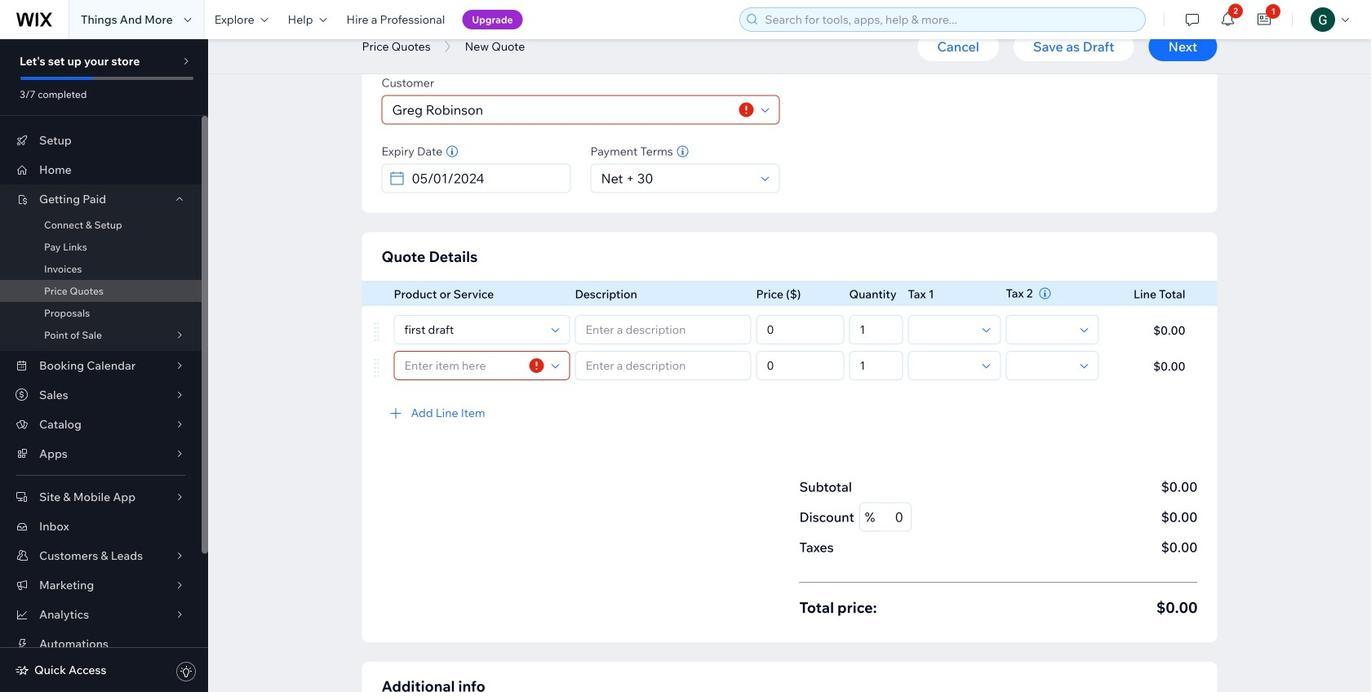 Task type: describe. For each thing, give the bounding box(es) containing it.
1 enter item here field from the top
[[400, 316, 547, 344]]

enter a description field for 1st the enter item here "field" from the top
[[581, 316, 746, 344]]

Search for tools, apps, help & more... field
[[760, 8, 1141, 31]]

Give this quote a title, e.g., Redesign of Website. field
[[387, 27, 1192, 55]]



Task type: locate. For each thing, give the bounding box(es) containing it.
1 vertical spatial enter item here field
[[400, 352, 525, 380]]

0 vertical spatial enter a description field
[[581, 316, 746, 344]]

None text field
[[855, 316, 898, 344], [855, 352, 898, 380], [855, 316, 898, 344], [855, 352, 898, 380]]

None field
[[407, 165, 565, 192], [596, 165, 756, 192], [914, 316, 978, 344], [1012, 316, 1076, 344], [914, 352, 978, 380], [1012, 352, 1076, 380], [407, 165, 565, 192], [596, 165, 756, 192], [914, 316, 978, 344], [1012, 316, 1076, 344], [914, 352, 978, 380], [1012, 352, 1076, 380]]

2 enter a description field from the top
[[581, 352, 746, 380]]

None text field
[[762, 316, 839, 344], [762, 352, 839, 380], [762, 316, 839, 344], [762, 352, 839, 380]]

enter a description field for second the enter item here "field" from the top of the page
[[581, 352, 746, 380]]

Enter a description field
[[581, 316, 746, 344], [581, 352, 746, 380]]

Enter item here field
[[400, 316, 547, 344], [400, 352, 525, 380]]

1 enter a description field from the top
[[581, 316, 746, 344]]

1 vertical spatial enter a description field
[[581, 352, 746, 380]]

2 enter item here field from the top
[[400, 352, 525, 380]]

0 vertical spatial enter item here field
[[400, 316, 547, 344]]

None number field
[[876, 503, 906, 531]]

Choose a contact field
[[387, 96, 734, 124]]

sidebar element
[[0, 39, 208, 692]]



Task type: vqa. For each thing, say whether or not it's contained in the screenshot.
"number field"
yes



